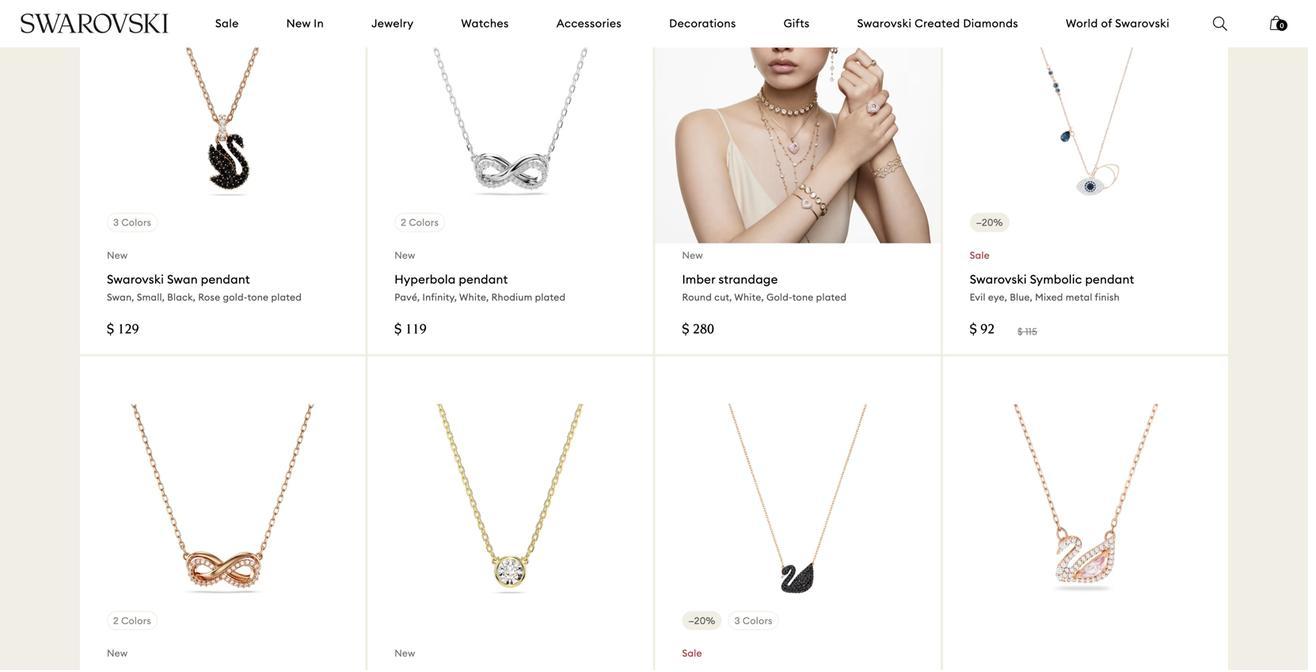 Task type: vqa. For each thing, say whether or not it's contained in the screenshot.
strandage
yes



Task type: locate. For each thing, give the bounding box(es) containing it.
1 white, from the left
[[459, 291, 489, 303]]

new in
[[286, 16, 324, 30]]

pendant for swarovski symbolic pendant
[[1085, 272, 1135, 287]]

white, inside imber strandage round cut, white, gold-tone plated
[[735, 291, 764, 303]]

−20%
[[976, 217, 1003, 229], [689, 615, 716, 627]]

0 vertical spatial sale
[[215, 16, 239, 30]]

search image image
[[1213, 17, 1228, 31]]

cut,
[[715, 291, 732, 303]]

white, down strandage on the top of page
[[735, 291, 764, 303]]

swarovski for symbolic
[[970, 272, 1027, 287]]

swarovski inside swarovski created diamonds link
[[858, 16, 912, 30]]

pendant inside swarovski swan pendant swan, small, black, rose gold-tone plated
[[201, 272, 250, 287]]

swarovski swan pendant swan, small, black, rose gold-tone plated
[[107, 272, 302, 303]]

accessories link
[[557, 16, 622, 31]]

1 pendant from the left
[[201, 272, 250, 287]]

swarovski inside swarovski swan pendant swan, small, black, rose gold-tone plated
[[107, 272, 164, 287]]

watches
[[461, 16, 509, 30]]

new
[[286, 16, 311, 30], [107, 249, 128, 261], [395, 249, 415, 261], [682, 249, 703, 261], [107, 648, 128, 660], [395, 648, 415, 660]]

swarovski right of
[[1115, 16, 1170, 30]]

2 tone from the left
[[793, 291, 814, 303]]

rose
[[198, 291, 220, 303]]

swan,
[[107, 291, 134, 303]]

1 horizontal spatial plated
[[535, 291, 566, 303]]

pendant up gold-
[[201, 272, 250, 287]]

pendant up rhodium
[[459, 272, 508, 287]]

0 vertical spatial 3 colors
[[113, 217, 151, 229]]

pendant up finish
[[1085, 272, 1135, 287]]

pavé,
[[395, 291, 420, 303]]

swarovski up swan,
[[107, 272, 164, 287]]

1 vertical spatial 3 colors
[[735, 615, 773, 627]]

plated right rhodium
[[535, 291, 566, 303]]

swarovski left created
[[858, 16, 912, 30]]

small,
[[137, 291, 165, 303]]

$ 92
[[970, 324, 995, 338]]

swarovski symbolic pendant evil eye, blue, mixed metal finish
[[970, 272, 1135, 303]]

metal
[[1066, 291, 1093, 303]]

sale
[[215, 16, 239, 30], [970, 249, 990, 261], [682, 648, 702, 660]]

hyperbola pendant pavé, infinity, white, rhodium plated
[[395, 272, 566, 303]]

gifts
[[784, 16, 810, 30]]

2 horizontal spatial pendant
[[1085, 272, 1135, 287]]

of
[[1101, 16, 1113, 30]]

1 horizontal spatial 2 colors
[[401, 217, 439, 229]]

accessories
[[557, 16, 622, 30]]

2 pendant from the left
[[459, 272, 508, 287]]

1 horizontal spatial pendant
[[459, 272, 508, 287]]

infinity,
[[423, 291, 457, 303]]

2 plated from the left
[[535, 291, 566, 303]]

plated right 'gold-'
[[816, 291, 847, 303]]

tone inside swarovski swan pendant swan, small, black, rose gold-tone plated
[[247, 291, 269, 303]]

1 horizontal spatial tone
[[793, 291, 814, 303]]

3 plated from the left
[[816, 291, 847, 303]]

plated right gold-
[[271, 291, 302, 303]]

decorations
[[669, 16, 736, 30]]

hyperbola
[[395, 272, 456, 287]]

world of swarovski link
[[1066, 16, 1170, 31]]

swarovski up eye,
[[970, 272, 1027, 287]]

tone
[[247, 291, 269, 303], [793, 291, 814, 303]]

pendant
[[201, 272, 250, 287], [459, 272, 508, 287], [1085, 272, 1135, 287]]

1 vertical spatial sale
[[970, 249, 990, 261]]

plated inside imber strandage round cut, white, gold-tone plated
[[816, 291, 847, 303]]

world of swarovski
[[1066, 16, 1170, 30]]

plated inside hyperbola pendant pavé, infinity, white, rhodium plated
[[535, 291, 566, 303]]

finish
[[1095, 291, 1120, 303]]

1 vertical spatial −20%
[[689, 615, 716, 627]]

2 white, from the left
[[735, 291, 764, 303]]

1 horizontal spatial white,
[[735, 291, 764, 303]]

in
[[314, 16, 324, 30]]

swarovski inside swarovski symbolic pendant evil eye, blue, mixed metal finish
[[970, 272, 1027, 287]]

new link
[[368, 357, 653, 671]]

world
[[1066, 16, 1098, 30]]

blue,
[[1010, 291, 1033, 303]]

0 vertical spatial −20%
[[976, 217, 1003, 229]]

plated
[[271, 291, 302, 303], [535, 291, 566, 303], [816, 291, 847, 303]]

2 colors
[[401, 217, 439, 229], [113, 615, 151, 627]]

0 horizontal spatial white,
[[459, 291, 489, 303]]

0 horizontal spatial 3 colors
[[113, 217, 151, 229]]

2 vertical spatial sale
[[682, 648, 702, 660]]

3 colors
[[113, 217, 151, 229], [735, 615, 773, 627]]

white,
[[459, 291, 489, 303], [735, 291, 764, 303]]

swarovski
[[858, 16, 912, 30], [1115, 16, 1170, 30], [107, 272, 164, 287], [970, 272, 1027, 287]]

0 horizontal spatial plated
[[271, 291, 302, 303]]

jewelry
[[372, 16, 414, 30]]

1 tone from the left
[[247, 291, 269, 303]]

white, for pendant
[[459, 291, 489, 303]]

1 plated from the left
[[271, 291, 302, 303]]

3 pendant from the left
[[1085, 272, 1135, 287]]

0 horizontal spatial 2 colors
[[113, 615, 151, 627]]

2 horizontal spatial plated
[[816, 291, 847, 303]]

pendant inside swarovski symbolic pendant evil eye, blue, mixed metal finish
[[1085, 272, 1135, 287]]

0 horizontal spatial pendant
[[201, 272, 250, 287]]

white, right infinity,
[[459, 291, 489, 303]]

1 horizontal spatial sale
[[682, 648, 702, 660]]

white, inside hyperbola pendant pavé, infinity, white, rhodium plated
[[459, 291, 489, 303]]

imber
[[682, 272, 716, 287]]

0 horizontal spatial tone
[[247, 291, 269, 303]]

1 vertical spatial 2 colors
[[113, 615, 151, 627]]

created
[[915, 16, 960, 30]]

symbolic
[[1030, 272, 1082, 287]]

decorations link
[[669, 16, 736, 31]]

0 vertical spatial 2 colors
[[401, 217, 439, 229]]



Task type: describe. For each thing, give the bounding box(es) containing it.
imber strandage round cut, white, gold-tone plated
[[682, 272, 847, 303]]

eye,
[[988, 291, 1008, 303]]

strandage
[[719, 272, 778, 287]]

sale link
[[215, 16, 239, 31]]

swarovski created diamonds link
[[858, 16, 1019, 31]]

1 horizontal spatial −20%
[[976, 217, 1003, 229]]

0 horizontal spatial −20%
[[689, 615, 716, 627]]

black,
[[167, 291, 196, 303]]

plated inside swarovski swan pendant swan, small, black, rose gold-tone plated
[[271, 291, 302, 303]]

2 horizontal spatial sale
[[970, 249, 990, 261]]

swarovski for swan
[[107, 272, 164, 287]]

tone inside imber strandage round cut, white, gold-tone plated
[[793, 291, 814, 303]]

1 horizontal spatial 3 colors
[[735, 615, 773, 627]]

jewelry link
[[372, 16, 414, 31]]

swarovski created diamonds
[[858, 16, 1019, 30]]

rhodium
[[492, 291, 533, 303]]

pendant inside hyperbola pendant pavé, infinity, white, rhodium plated
[[459, 272, 508, 287]]

diamonds
[[963, 16, 1019, 30]]

gold-
[[223, 291, 248, 303]]

$ 119
[[395, 324, 427, 338]]

$ 280
[[682, 324, 714, 338]]

swarovski image
[[20, 13, 169, 33]]

swarovski inside world of swarovski link
[[1115, 16, 1170, 30]]

$ 129
[[107, 324, 139, 338]]

gifts link
[[784, 16, 810, 31]]

pendant for swarovski swan pendant
[[201, 272, 250, 287]]

0
[[1280, 21, 1284, 30]]

swan
[[167, 272, 198, 287]]

cart-mobile image image
[[1270, 16, 1283, 30]]

evil
[[970, 291, 986, 303]]

0 horizontal spatial sale
[[215, 16, 239, 30]]

white, for strandage
[[735, 291, 764, 303]]

0 link
[[1270, 14, 1288, 41]]

watches link
[[461, 16, 509, 31]]

swarovski for created
[[858, 16, 912, 30]]

round
[[682, 291, 712, 303]]

mixed
[[1035, 291, 1064, 303]]

$ 115
[[1018, 326, 1038, 338]]

new in link
[[286, 16, 324, 31]]

gold-
[[767, 291, 793, 303]]



